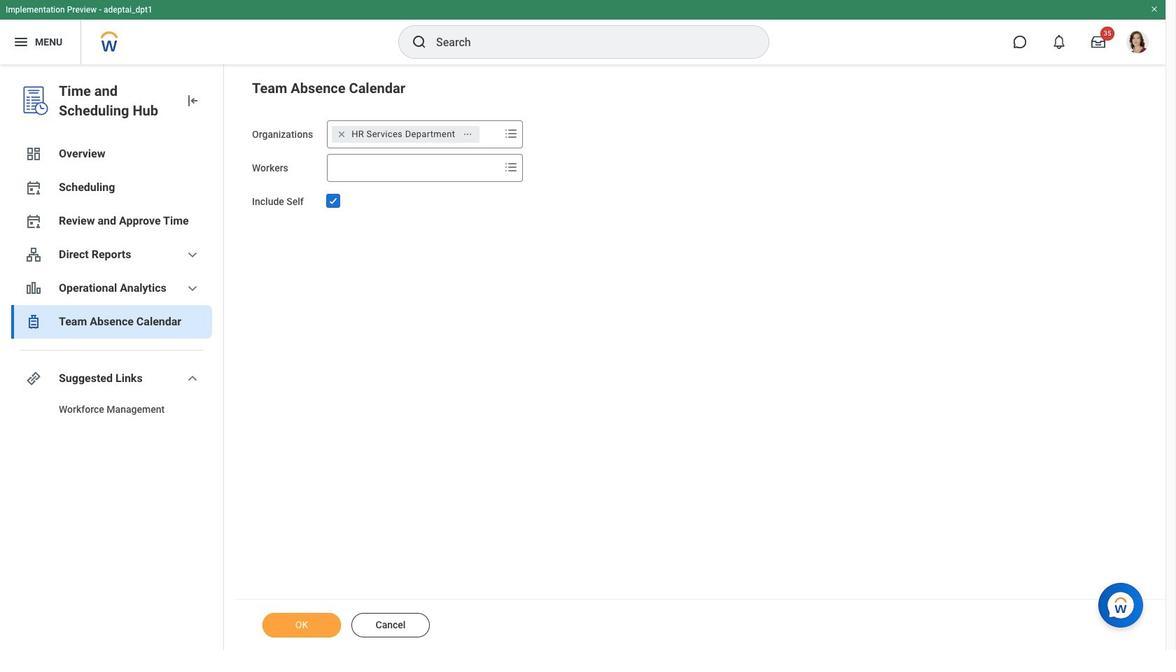 Task type: locate. For each thing, give the bounding box(es) containing it.
0 vertical spatial prompts image
[[503, 125, 520, 142]]

task timeoff image
[[25, 314, 42, 331]]

time and scheduling hub element
[[59, 81, 173, 120]]

link image
[[25, 370, 42, 387]]

inbox large image
[[1092, 35, 1106, 49]]

calendar user solid image up view team image
[[25, 213, 42, 230]]

2 calendar user solid image from the top
[[25, 213, 42, 230]]

profile logan mcneil image
[[1127, 31, 1149, 56]]

1 chevron down small image from the top
[[184, 246, 201, 263]]

1 vertical spatial chevron down small image
[[184, 370, 201, 387]]

1 vertical spatial calendar user solid image
[[25, 213, 42, 230]]

dashboard image
[[25, 146, 42, 162]]

view team image
[[25, 246, 42, 263]]

2 prompts image from the top
[[503, 159, 520, 176]]

2 chevron down small image from the top
[[184, 370, 201, 387]]

Search field
[[328, 155, 500, 181]]

prompts image
[[503, 125, 520, 142], [503, 159, 520, 176]]

hr services department element
[[352, 128, 455, 141]]

chevron down small image for link image
[[184, 370, 201, 387]]

1 prompts image from the top
[[503, 125, 520, 142]]

calendar user solid image
[[25, 179, 42, 196], [25, 213, 42, 230]]

0 vertical spatial calendar user solid image
[[25, 179, 42, 196]]

banner
[[0, 0, 1166, 64]]

close environment banner image
[[1151, 5, 1159, 13]]

navigation pane region
[[0, 64, 224, 651]]

Search Workday  search field
[[436, 27, 740, 57]]

0 vertical spatial chevron down small image
[[184, 246, 201, 263]]

calendar user solid image down dashboard image
[[25, 179, 42, 196]]

chevron down small image
[[184, 280, 201, 297]]

chevron down small image for view team image
[[184, 246, 201, 263]]

chevron down small image
[[184, 246, 201, 263], [184, 370, 201, 387]]

1 vertical spatial prompts image
[[503, 159, 520, 176]]



Task type: describe. For each thing, give the bounding box(es) containing it.
1 calendar user solid image from the top
[[25, 179, 42, 196]]

search image
[[411, 34, 428, 50]]

transformation import image
[[184, 92, 201, 109]]

chart image
[[25, 280, 42, 297]]

justify image
[[13, 34, 29, 50]]

notifications large image
[[1052, 35, 1066, 49]]

hr services department, press delete to clear value. option
[[332, 126, 480, 143]]

check small image
[[325, 193, 342, 209]]

related actions image
[[463, 129, 473, 139]]

x small image
[[335, 127, 349, 141]]



Task type: vqa. For each thing, say whether or not it's contained in the screenshot.
banner
yes



